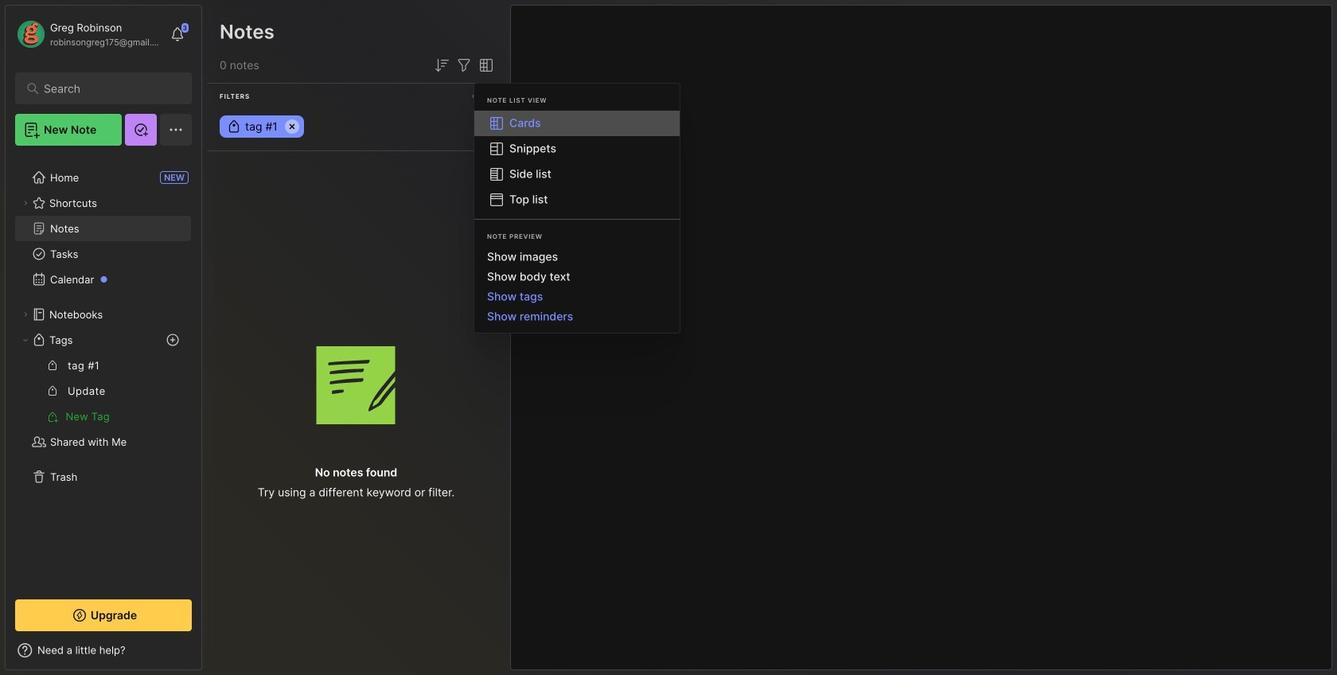 Task type: locate. For each thing, give the bounding box(es) containing it.
dropdown list menu
[[475, 111, 680, 213], [475, 247, 680, 326]]

main element
[[0, 0, 207, 675]]

0 vertical spatial dropdown list menu
[[475, 111, 680, 213]]

Account field
[[15, 18, 162, 50]]

group inside main element
[[15, 353, 191, 429]]

note window element
[[510, 5, 1333, 670]]

expand notebooks image
[[21, 310, 30, 319]]

menu item
[[475, 111, 680, 136]]

Add filters field
[[455, 56, 474, 75]]

tree inside main element
[[6, 155, 201, 585]]

tree
[[6, 155, 201, 585]]

group
[[15, 353, 191, 429]]

add filters image
[[455, 56, 474, 75]]

1 vertical spatial dropdown list menu
[[475, 247, 680, 326]]

None search field
[[44, 79, 171, 98]]

Sort options field
[[432, 56, 451, 75]]

View options field
[[474, 56, 496, 75]]



Task type: describe. For each thing, give the bounding box(es) containing it.
2 dropdown list menu from the top
[[475, 247, 680, 326]]

none search field inside main element
[[44, 79, 171, 98]]

1 dropdown list menu from the top
[[475, 111, 680, 213]]

Search text field
[[44, 81, 171, 96]]

click to collapse image
[[201, 646, 213, 665]]

WHAT'S NEW field
[[6, 638, 201, 663]]

expand tags image
[[21, 335, 30, 345]]



Task type: vqa. For each thing, say whether or not it's contained in the screenshot.
first dropdown list menu from the bottom
yes



